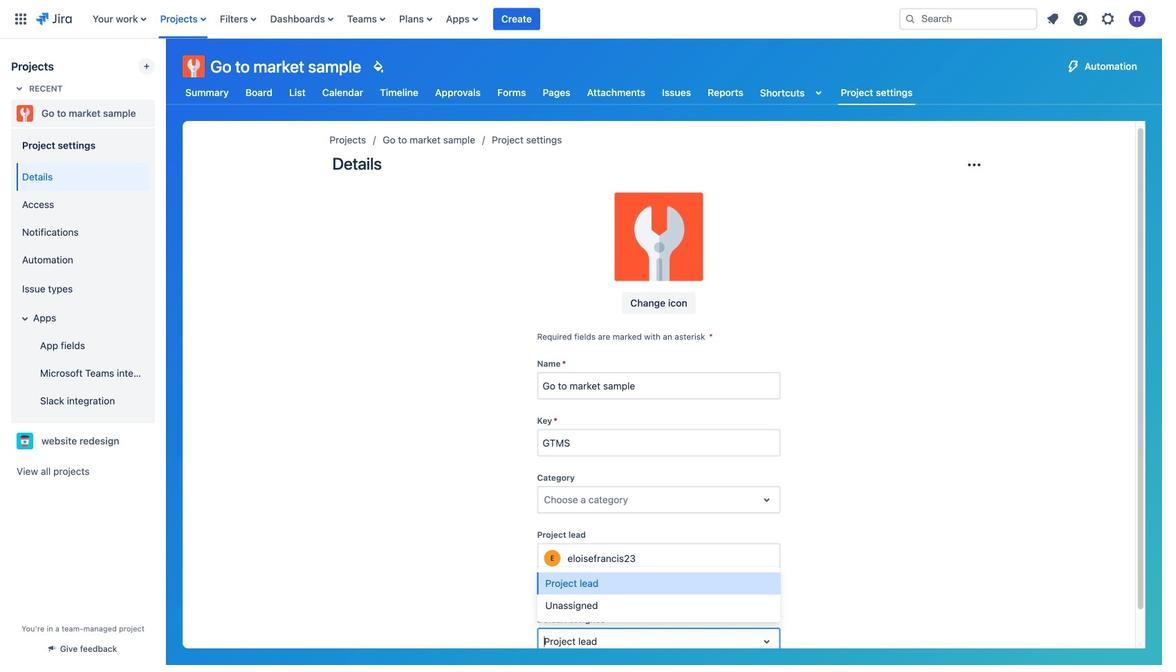 Task type: describe. For each thing, give the bounding box(es) containing it.
your profile and settings image
[[1129, 11, 1145, 27]]

search image
[[905, 13, 916, 25]]

collapse recent projects image
[[11, 80, 28, 97]]

project avatar image
[[615, 193, 703, 281]]

more image
[[966, 157, 983, 173]]

notifications image
[[1044, 11, 1061, 27]]

help image
[[1072, 11, 1089, 27]]

0 horizontal spatial list
[[86, 0, 888, 38]]



Task type: locate. For each thing, give the bounding box(es) containing it.
appswitcher icon image
[[12, 11, 29, 27]]

None text field
[[544, 493, 547, 507], [544, 635, 547, 649], [544, 493, 547, 507], [544, 635, 547, 649]]

banner
[[0, 0, 1162, 39]]

expand image
[[17, 311, 33, 327]]

1 vertical spatial add to starred image
[[151, 433, 167, 450]]

1 horizontal spatial list
[[1040, 7, 1154, 31]]

tab list
[[174, 80, 924, 105]]

add to starred image
[[151, 105, 167, 122], [151, 433, 167, 450]]

group
[[14, 127, 149, 423], [14, 159, 149, 419]]

jira image
[[36, 11, 72, 27], [36, 11, 72, 27]]

primary element
[[8, 0, 888, 38]]

None search field
[[899, 8, 1038, 30]]

set project background image
[[370, 58, 386, 75]]

1 vertical spatial open image
[[758, 634, 775, 650]]

0 vertical spatial open image
[[758, 492, 775, 508]]

2 add to starred image from the top
[[151, 433, 167, 450]]

1 add to starred image from the top
[[151, 105, 167, 122]]

list
[[86, 0, 888, 38], [1040, 7, 1154, 31]]

sidebar navigation image
[[151, 55, 181, 83]]

open image
[[758, 492, 775, 508], [758, 634, 775, 650]]

create project image
[[141, 61, 152, 72]]

1 open image from the top
[[758, 492, 775, 508]]

None field
[[538, 374, 779, 398], [538, 431, 779, 456], [538, 374, 779, 398], [538, 431, 779, 456]]

list item
[[493, 0, 540, 38]]

0 vertical spatial add to starred image
[[151, 105, 167, 122]]

automation image
[[1065, 58, 1082, 75]]

2 open image from the top
[[758, 634, 775, 650]]

2 group from the top
[[14, 159, 149, 419]]

1 group from the top
[[14, 127, 149, 423]]

Search field
[[899, 8, 1038, 30]]

settings image
[[1100, 11, 1116, 27]]



Task type: vqa. For each thing, say whether or not it's contained in the screenshot.
Process on the right
no



